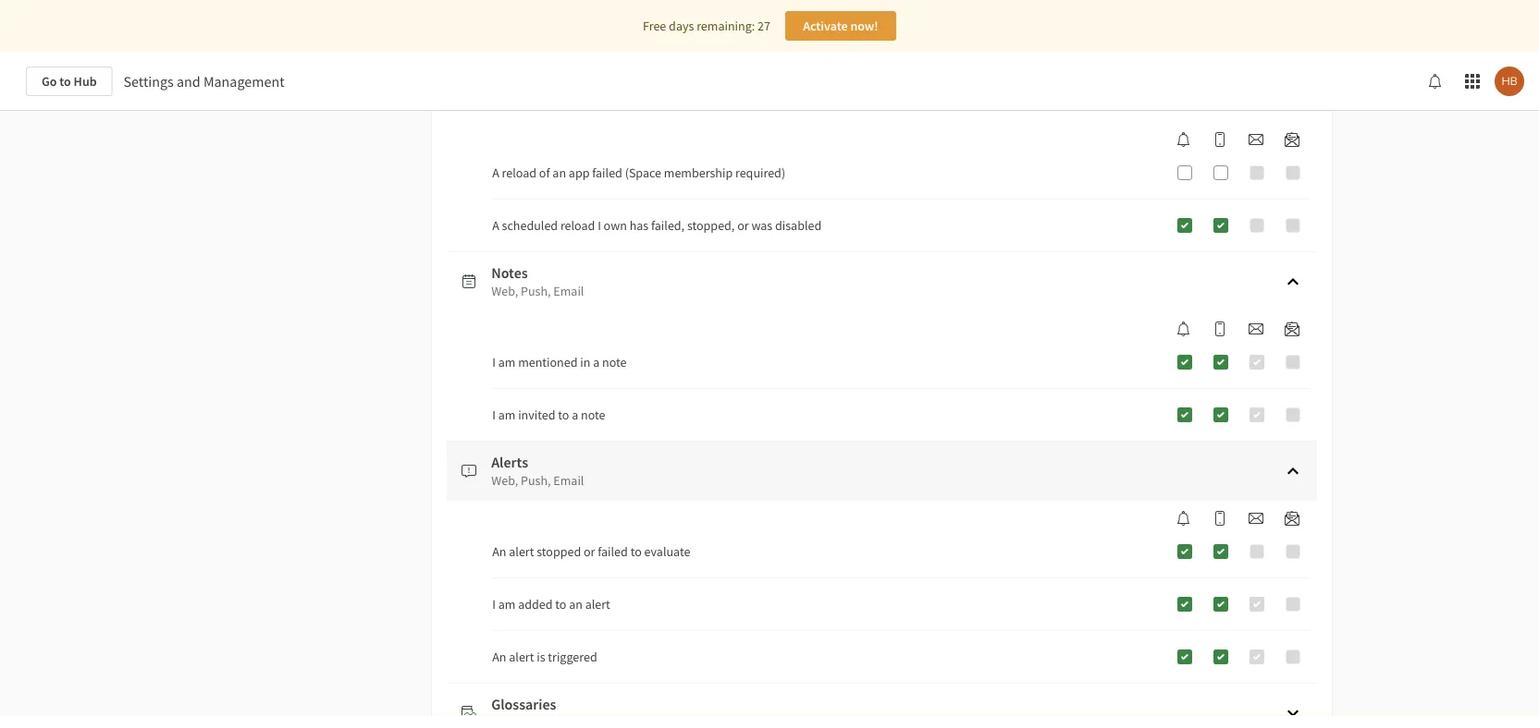Task type: vqa. For each thing, say whether or not it's contained in the screenshot.
am corresponding to invited
yes



Task type: describe. For each thing, give the bounding box(es) containing it.
notifications sent to your email image
[[1249, 132, 1264, 147]]

has
[[630, 217, 649, 234]]

free
[[643, 18, 666, 34]]

stopped
[[537, 544, 581, 561]]

web, for notes
[[491, 283, 518, 300]]

management
[[203, 72, 285, 91]]

i am mentioned in a note
[[492, 354, 627, 371]]

activate now! link
[[785, 11, 896, 41]]

evaluate
[[644, 544, 691, 561]]

notifications sent to your email image for i am mentioned in a note
[[1249, 322, 1264, 337]]

settings
[[124, 72, 174, 91]]

push notifications in qlik sense mobile image for a reload of an app failed (space membership required)
[[1213, 132, 1228, 147]]

in
[[580, 354, 591, 371]]

settings and management
[[124, 72, 285, 91]]

notifications bundled in a daily email digest image
[[1285, 132, 1300, 147]]

push notifications in qlik sense mobile element for evaluate
[[1205, 512, 1235, 526]]

am for added
[[498, 597, 516, 613]]

activate
[[803, 18, 848, 34]]

main content containing notes
[[0, 62, 1539, 717]]

go to hub link
[[26, 67, 112, 96]]

1 vertical spatial or
[[584, 544, 595, 561]]

to right go
[[59, 73, 71, 90]]

required)
[[735, 165, 786, 181]]

alerts web, push, email
[[491, 453, 584, 489]]

of
[[539, 165, 550, 181]]

note for i am mentioned in a note
[[602, 354, 627, 371]]

notifications bundled in a daily email digest element for evaluate
[[1278, 512, 1307, 526]]

1 vertical spatial an
[[569, 597, 583, 613]]

web, for alerts
[[491, 473, 518, 489]]

an alert is triggered
[[492, 649, 597, 666]]

failed,
[[651, 217, 685, 234]]

push, for notes
[[521, 283, 551, 300]]

notifications sent to your email image for an alert stopped or failed to evaluate
[[1249, 512, 1264, 526]]

alert for an alert is triggered
[[509, 649, 534, 666]]

a scheduled reload i own has failed, stopped, or was disabled
[[492, 217, 822, 234]]

push, for alerts
[[521, 473, 551, 489]]

email for notes
[[554, 283, 584, 300]]

am for mentioned
[[498, 354, 516, 371]]

2 notifications when using qlik sense in a browser element from the top
[[1169, 322, 1199, 337]]

an for an alert is triggered
[[492, 649, 506, 666]]

a for a reload of an app failed (space membership required)
[[492, 165, 499, 181]]

alerts
[[491, 453, 528, 472]]

a for to
[[572, 407, 578, 424]]

a for in
[[593, 354, 600, 371]]

is
[[537, 649, 545, 666]]

an for an alert stopped or failed to evaluate
[[492, 544, 506, 561]]

hub
[[74, 73, 97, 90]]

scheduled
[[502, 217, 558, 234]]

1 vertical spatial alert
[[585, 597, 610, 613]]

(space
[[625, 165, 661, 181]]

notifications when using qlik sense in a browser element for evaluate
[[1169, 512, 1199, 526]]

notifications when using qlik sense in a browser image for evaluate
[[1177, 512, 1192, 526]]

invited
[[518, 407, 556, 424]]

alert for an alert stopped or failed to evaluate
[[509, 544, 534, 561]]

triggered
[[548, 649, 597, 666]]

email for alerts
[[554, 473, 584, 489]]

activate now!
[[803, 18, 879, 34]]

2 push notifications in qlik sense mobile element from the top
[[1205, 322, 1235, 337]]

note for i am invited to a note
[[581, 407, 606, 424]]

i for i am mentioned in a note
[[492, 354, 496, 371]]



Task type: locate. For each thing, give the bounding box(es) containing it.
i left mentioned
[[492, 354, 496, 371]]

3 notifications when using qlik sense in a browser image from the top
[[1177, 512, 1192, 526]]

added
[[518, 597, 553, 613]]

2 notifications when using qlik sense in a browser image from the top
[[1177, 322, 1192, 337]]

or
[[737, 217, 749, 234], [584, 544, 595, 561]]

1 push notifications in qlik sense mobile image from the top
[[1213, 132, 1228, 147]]

to right added
[[555, 597, 567, 613]]

2 vertical spatial notifications sent to your email element
[[1242, 512, 1271, 526]]

3 notifications when using qlik sense in a browser element from the top
[[1169, 512, 1199, 526]]

web, inside notes web, push, email
[[491, 283, 518, 300]]

1 vertical spatial push,
[[521, 473, 551, 489]]

push,
[[521, 283, 551, 300], [521, 473, 551, 489]]

main content
[[0, 62, 1539, 717]]

0 vertical spatial or
[[737, 217, 749, 234]]

an right "of"
[[553, 165, 566, 181]]

web,
[[491, 283, 518, 300], [491, 473, 518, 489]]

an right added
[[569, 597, 583, 613]]

glossaries button
[[447, 685, 1317, 717]]

notifications when using qlik sense in a browser image
[[1177, 132, 1192, 147], [1177, 322, 1192, 337], [1177, 512, 1192, 526]]

notifications when using qlik sense in a browser element for (space
[[1169, 132, 1199, 147]]

a for a scheduled reload i own has failed, stopped, or was disabled
[[492, 217, 499, 234]]

2 web, from the top
[[491, 473, 518, 489]]

note down in on the left of the page
[[581, 407, 606, 424]]

0 horizontal spatial a
[[572, 407, 578, 424]]

now!
[[851, 18, 879, 34]]

was
[[752, 217, 773, 234]]

0 vertical spatial an
[[553, 165, 566, 181]]

notifications bundled in a daily email digest image for i am mentioned in a note
[[1285, 322, 1300, 337]]

and
[[177, 72, 200, 91]]

0 vertical spatial note
[[602, 354, 627, 371]]

0 horizontal spatial an
[[553, 165, 566, 181]]

note right in on the left of the page
[[602, 354, 627, 371]]

1 notifications sent to your email image from the top
[[1249, 322, 1264, 337]]

i for i am added to an alert
[[492, 597, 496, 613]]

free days remaining: 27
[[643, 18, 771, 34]]

or left was
[[737, 217, 749, 234]]

alert left stopped
[[509, 544, 534, 561]]

2 notifications sent to your email image from the top
[[1249, 512, 1264, 526]]

alert down an alert stopped or failed to evaluate
[[585, 597, 610, 613]]

2 notifications sent to your email element from the top
[[1242, 322, 1271, 337]]

am for invited
[[498, 407, 516, 424]]

1 vertical spatial note
[[581, 407, 606, 424]]

a reload of an app failed (space membership required)
[[492, 165, 786, 181]]

to left evaluate
[[631, 544, 642, 561]]

1 am from the top
[[498, 354, 516, 371]]

2 vertical spatial notifications when using qlik sense in a browser element
[[1169, 512, 1199, 526]]

2 a from the top
[[492, 217, 499, 234]]

an
[[492, 544, 506, 561], [492, 649, 506, 666]]

1 notifications when using qlik sense in a browser element from the top
[[1169, 132, 1199, 147]]

am left added
[[498, 597, 516, 613]]

failed
[[592, 165, 622, 181], [598, 544, 628, 561]]

2 notifications bundled in a daily email digest image from the top
[[1285, 512, 1300, 526]]

notifications bundled in a daily email digest element
[[1278, 132, 1307, 147], [1278, 322, 1307, 337], [1278, 512, 1307, 526]]

remaining:
[[697, 18, 755, 34]]

0 vertical spatial notifications bundled in a daily email digest image
[[1285, 322, 1300, 337]]

1 vertical spatial a
[[492, 217, 499, 234]]

email inside notes web, push, email
[[554, 283, 584, 300]]

0 vertical spatial email
[[554, 283, 584, 300]]

3 push notifications in qlik sense mobile element from the top
[[1205, 512, 1235, 526]]

or right stopped
[[584, 544, 595, 561]]

1 vertical spatial push notifications in qlik sense mobile image
[[1213, 322, 1228, 337]]

notes
[[491, 264, 528, 282]]

i am invited to a note
[[492, 407, 606, 424]]

failed right the app
[[592, 165, 622, 181]]

an
[[553, 165, 566, 181], [569, 597, 583, 613]]

2 vertical spatial am
[[498, 597, 516, 613]]

membership
[[664, 165, 733, 181]]

a
[[593, 354, 600, 371], [572, 407, 578, 424]]

0 vertical spatial notifications sent to your email image
[[1249, 322, 1264, 337]]

alert left is
[[509, 649, 534, 666]]

push notifications in qlik sense mobile image for i am mentioned in a note
[[1213, 322, 1228, 337]]

app
[[569, 165, 590, 181]]

1 vertical spatial reload
[[561, 217, 595, 234]]

2 am from the top
[[498, 407, 516, 424]]

0 vertical spatial a
[[492, 165, 499, 181]]

1 horizontal spatial an
[[569, 597, 583, 613]]

notifications sent to your email image
[[1249, 322, 1264, 337], [1249, 512, 1264, 526]]

1 push, from the top
[[521, 283, 551, 300]]

push notifications in qlik sense mobile element
[[1205, 132, 1235, 147], [1205, 322, 1235, 337], [1205, 512, 1235, 526]]

reload left own
[[561, 217, 595, 234]]

2 push notifications in qlik sense mobile image from the top
[[1213, 322, 1228, 337]]

1 notifications bundled in a daily email digest element from the top
[[1278, 132, 1307, 147]]

i left added
[[492, 597, 496, 613]]

1 vertical spatial am
[[498, 407, 516, 424]]

1 push notifications in qlik sense mobile element from the top
[[1205, 132, 1235, 147]]

push, inside notes web, push, email
[[521, 283, 551, 300]]

1 notifications bundled in a daily email digest image from the top
[[1285, 322, 1300, 337]]

go
[[42, 73, 57, 90]]

an left is
[[492, 649, 506, 666]]

0 vertical spatial notifications when using qlik sense in a browser image
[[1177, 132, 1192, 147]]

0 vertical spatial push notifications in qlik sense mobile image
[[1213, 132, 1228, 147]]

0 vertical spatial alert
[[509, 544, 534, 561]]

2 vertical spatial push notifications in qlik sense mobile element
[[1205, 512, 1235, 526]]

notifications sent to your email element for (space
[[1242, 132, 1271, 147]]

2 an from the top
[[492, 649, 506, 666]]

2 vertical spatial notifications bundled in a daily email digest element
[[1278, 512, 1307, 526]]

notifications when using qlik sense in a browser element
[[1169, 132, 1199, 147], [1169, 322, 1199, 337], [1169, 512, 1199, 526]]

i left own
[[598, 217, 601, 234]]

1 email from the top
[[554, 283, 584, 300]]

0 vertical spatial notifications sent to your email element
[[1242, 132, 1271, 147]]

3 notifications bundled in a daily email digest element from the top
[[1278, 512, 1307, 526]]

an left stopped
[[492, 544, 506, 561]]

to
[[59, 73, 71, 90], [558, 407, 569, 424], [631, 544, 642, 561], [555, 597, 567, 613]]

alert
[[509, 544, 534, 561], [585, 597, 610, 613], [509, 649, 534, 666]]

notifications bundled in a daily email digest image for an alert stopped or failed to evaluate
[[1285, 512, 1300, 526]]

1 vertical spatial notifications bundled in a daily email digest image
[[1285, 512, 1300, 526]]

2 vertical spatial notifications when using qlik sense in a browser image
[[1177, 512, 1192, 526]]

a
[[492, 165, 499, 181], [492, 217, 499, 234]]

notifications when using qlik sense in a browser image for (space
[[1177, 132, 1192, 147]]

am left "invited"
[[498, 407, 516, 424]]

3 am from the top
[[498, 597, 516, 613]]

own
[[604, 217, 627, 234]]

0 horizontal spatial or
[[584, 544, 595, 561]]

1 a from the top
[[492, 165, 499, 181]]

go to hub
[[42, 73, 97, 90]]

howard brown image
[[1495, 67, 1525, 96]]

0 vertical spatial reload
[[502, 165, 537, 181]]

i left "invited"
[[492, 407, 496, 424]]

email
[[554, 283, 584, 300], [554, 473, 584, 489]]

0 vertical spatial failed
[[592, 165, 622, 181]]

web, down notes at the left of the page
[[491, 283, 518, 300]]

1 vertical spatial push notifications in qlik sense mobile element
[[1205, 322, 1235, 337]]

days
[[669, 18, 694, 34]]

1 vertical spatial notifications sent to your email image
[[1249, 512, 1264, 526]]

an alert stopped or failed to evaluate
[[492, 544, 691, 561]]

1 horizontal spatial or
[[737, 217, 749, 234]]

1 horizontal spatial reload
[[561, 217, 595, 234]]

push, inside alerts web, push, email
[[521, 473, 551, 489]]

push notifications in qlik sense mobile image
[[1213, 132, 1228, 147], [1213, 322, 1228, 337]]

2 notifications bundled in a daily email digest element from the top
[[1278, 322, 1307, 337]]

0 vertical spatial push notifications in qlik sense mobile element
[[1205, 132, 1235, 147]]

a left "of"
[[492, 165, 499, 181]]

email up i am mentioned in a note
[[554, 283, 584, 300]]

glossaries
[[491, 696, 556, 714]]

notes web, push, email
[[491, 264, 584, 300]]

0 vertical spatial push,
[[521, 283, 551, 300]]

email inside alerts web, push, email
[[554, 473, 584, 489]]

0 vertical spatial am
[[498, 354, 516, 371]]

am
[[498, 354, 516, 371], [498, 407, 516, 424], [498, 597, 516, 613]]

1 vertical spatial web,
[[491, 473, 518, 489]]

0 vertical spatial web,
[[491, 283, 518, 300]]

1 vertical spatial failed
[[598, 544, 628, 561]]

failed right stopped
[[598, 544, 628, 561]]

reload
[[502, 165, 537, 181], [561, 217, 595, 234]]

2 push, from the top
[[521, 473, 551, 489]]

1 notifications sent to your email element from the top
[[1242, 132, 1271, 147]]

disabled
[[775, 217, 822, 234]]

0 vertical spatial notifications bundled in a daily email digest element
[[1278, 132, 1307, 147]]

mentioned
[[518, 354, 578, 371]]

1 vertical spatial email
[[554, 473, 584, 489]]

notifications sent to your email element
[[1242, 132, 1271, 147], [1242, 322, 1271, 337], [1242, 512, 1271, 526]]

i am added to an alert
[[492, 597, 610, 613]]

push notifications in qlik sense mobile element for (space
[[1205, 132, 1235, 147]]

i for i am invited to a note
[[492, 407, 496, 424]]

1 vertical spatial notifications when using qlik sense in a browser image
[[1177, 322, 1192, 337]]

1 notifications when using qlik sense in a browser image from the top
[[1177, 132, 1192, 147]]

notifications bundled in a daily email digest element for (space
[[1278, 132, 1307, 147]]

a right in on the left of the page
[[593, 354, 600, 371]]

1 vertical spatial notifications bundled in a daily email digest element
[[1278, 322, 1307, 337]]

notifications sent to your email element for evaluate
[[1242, 512, 1271, 526]]

reload left "of"
[[502, 165, 537, 181]]

27
[[758, 18, 771, 34]]

a left scheduled
[[492, 217, 499, 234]]

1 vertical spatial notifications sent to your email element
[[1242, 322, 1271, 337]]

to right "invited"
[[558, 407, 569, 424]]

a right "invited"
[[572, 407, 578, 424]]

0 horizontal spatial reload
[[502, 165, 537, 181]]

1 horizontal spatial a
[[593, 354, 600, 371]]

web, down alerts
[[491, 473, 518, 489]]

i
[[598, 217, 601, 234], [492, 354, 496, 371], [492, 407, 496, 424], [492, 597, 496, 613]]

push, down alerts
[[521, 473, 551, 489]]

am left mentioned
[[498, 354, 516, 371]]

2 vertical spatial alert
[[509, 649, 534, 666]]

notifications bundled in a daily email digest image
[[1285, 322, 1300, 337], [1285, 512, 1300, 526]]

1 vertical spatial a
[[572, 407, 578, 424]]

3 notifications sent to your email element from the top
[[1242, 512, 1271, 526]]

stopped,
[[687, 217, 735, 234]]

0 vertical spatial a
[[593, 354, 600, 371]]

1 vertical spatial an
[[492, 649, 506, 666]]

push, down notes at the left of the page
[[521, 283, 551, 300]]

push notifications in qlik sense mobile image
[[1213, 512, 1228, 526]]

note
[[602, 354, 627, 371], [581, 407, 606, 424]]

0 vertical spatial notifications when using qlik sense in a browser element
[[1169, 132, 1199, 147]]

web, inside alerts web, push, email
[[491, 473, 518, 489]]

email down i am invited to a note
[[554, 473, 584, 489]]

2 email from the top
[[554, 473, 584, 489]]

1 an from the top
[[492, 544, 506, 561]]

0 vertical spatial an
[[492, 544, 506, 561]]

1 web, from the top
[[491, 283, 518, 300]]

1 vertical spatial notifications when using qlik sense in a browser element
[[1169, 322, 1199, 337]]



